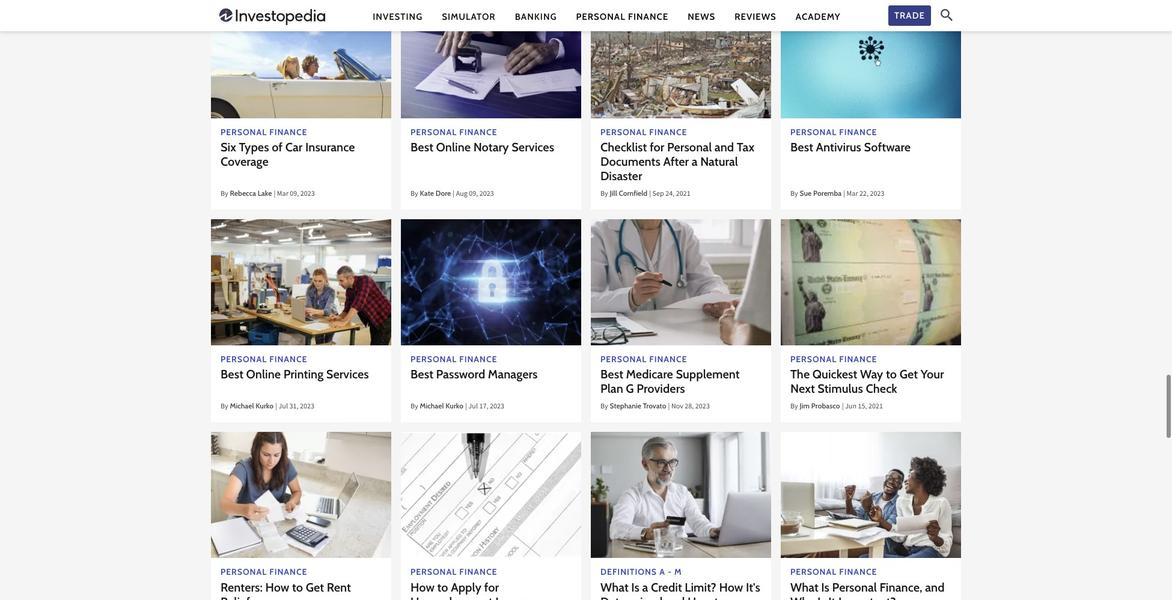 Task type: describe. For each thing, give the bounding box(es) containing it.
by inside the quickest way to get your next stimulus check by jim probasco jun 15, 2021
[[791, 402, 799, 413]]

what is a credit limit? how it's determined and how t
[[601, 581, 761, 601]]

banking link
[[515, 11, 557, 23]]

sue
[[800, 189, 812, 198]]

nov
[[672, 402, 684, 413]]

2021 inside checklist for personal and tax documents after a natural disaster by jill cornfield sep 24, 2021
[[676, 189, 691, 200]]

investing link
[[373, 11, 423, 23]]

kurko for password
[[446, 402, 464, 411]]

jul for password
[[469, 402, 478, 413]]

2023 for of
[[301, 189, 315, 200]]

renters: how to get rent relief
[[221, 581, 351, 601]]

limit?
[[685, 581, 717, 595]]

best online printing services
[[221, 368, 369, 382]]

unemployment
[[411, 595, 493, 601]]

services for best online printing services
[[326, 368, 369, 382]]

best antivirus software
[[791, 140, 911, 155]]

jim
[[800, 402, 810, 411]]

get inside the quickest way to get your next stimulus check by jim probasco jun 15, 2021
[[900, 368, 919, 382]]

best medicare supplement plan g providers image
[[591, 220, 772, 346]]

simulator link
[[442, 11, 496, 23]]

password
[[436, 368, 486, 382]]

important?
[[839, 595, 896, 601]]

personal finance
[[577, 11, 669, 22]]

poremba
[[814, 189, 842, 198]]

check
[[866, 382, 898, 397]]

for inside how to apply for unemployment insuranc
[[485, 581, 499, 595]]

insurance
[[306, 140, 355, 155]]

banking
[[515, 11, 557, 22]]

tax
[[737, 140, 755, 155]]

credit
[[651, 581, 683, 595]]

how inside how to apply for unemployment insuranc
[[411, 581, 435, 595]]

kurko for online
[[256, 402, 274, 411]]

reviews link
[[735, 11, 777, 23]]

car
[[285, 140, 303, 155]]

dore
[[436, 189, 451, 198]]

31,
[[290, 402, 299, 413]]

trovato
[[643, 402, 667, 411]]

24,
[[666, 189, 675, 200]]

medicare
[[626, 368, 674, 382]]

how left "it's"
[[720, 581, 744, 595]]

how to apply for unemployment insuranc
[[411, 581, 546, 601]]

is for personal
[[822, 581, 830, 595]]

g
[[626, 382, 634, 397]]

renters:
[[221, 581, 263, 595]]

your
[[921, 368, 945, 382]]

checklist
[[601, 140, 647, 155]]

mar for of
[[277, 189, 289, 200]]

news link
[[688, 11, 716, 23]]

what for what is personal finance, and why is it important?
[[791, 581, 819, 595]]

2021 inside the quickest way to get your next stimulus check by jim probasco jun 15, 2021
[[869, 402, 884, 413]]

stimulus
[[818, 382, 864, 397]]

is left "it"
[[818, 595, 826, 601]]

by inside checklist for personal and tax documents after a natural disaster by jill cornfield sep 24, 2021
[[601, 189, 608, 200]]

what is personal finance, and why is it important?
[[791, 581, 945, 601]]

academy link
[[796, 11, 841, 23]]

of
[[272, 140, 283, 155]]

the quickest way to get your next stimulus check by jim probasco jun 15, 2021
[[791, 368, 945, 413]]

best for best online printing services
[[221, 368, 244, 382]]

stephanie
[[610, 402, 642, 411]]

2023 for software
[[871, 189, 885, 200]]

lake
[[258, 189, 272, 198]]

2023 for printing
[[300, 402, 315, 413]]

disaster
[[601, 169, 643, 183]]

by michael kurko jul 31, 2023
[[221, 402, 315, 413]]

2023 inside best medicare supplement plan g providers by stephanie trovato nov 28, 2023
[[696, 402, 710, 413]]

kate
[[420, 189, 434, 198]]

how to apply for unemployment insuranc link
[[401, 433, 582, 601]]

reviews
[[735, 11, 777, 22]]

a inside what is a credit limit? how it's determined and how t
[[643, 581, 649, 595]]

relief
[[221, 595, 250, 601]]

software
[[865, 140, 911, 155]]

is for a
[[632, 581, 640, 595]]

sep
[[653, 189, 664, 200]]

probasco
[[812, 402, 841, 411]]

a inside checklist for personal and tax documents after a natural disaster by jill cornfield sep 24, 2021
[[692, 155, 698, 169]]

wrecked landscape after a natural disaster image
[[591, 0, 772, 118]]

michael for online
[[230, 402, 254, 411]]

simulator
[[442, 11, 496, 22]]

how right "credit" at the right
[[688, 595, 712, 601]]

providers
[[637, 382, 686, 397]]

the
[[791, 368, 810, 382]]

17,
[[480, 402, 489, 413]]

jun
[[846, 402, 857, 413]]

quickest
[[813, 368, 858, 382]]

notary
[[474, 140, 509, 155]]

academy
[[796, 11, 841, 22]]

trade link
[[889, 5, 932, 26]]

09, for of
[[290, 189, 299, 200]]

by sue poremba mar 22, 2023
[[791, 189, 885, 200]]



Task type: vqa. For each thing, say whether or not it's contained in the screenshot.


Task type: locate. For each thing, give the bounding box(es) containing it.
0 horizontal spatial kurko
[[256, 402, 274, 411]]

1 vertical spatial personal
[[668, 140, 712, 155]]

1 horizontal spatial get
[[900, 368, 919, 382]]

is right why
[[822, 581, 830, 595]]

personal left finance
[[577, 11, 626, 22]]

by inside best medicare supplement plan g providers by stephanie trovato nov 28, 2023
[[601, 402, 608, 413]]

services right "notary"
[[512, 140, 555, 155]]

2 kurko from the left
[[446, 402, 464, 411]]

and inside what is personal finance, and why is it important?
[[926, 581, 945, 595]]

renters: how to get rent relief link
[[211, 433, 392, 601]]

best for best online notary services
[[411, 140, 434, 155]]

documents
[[601, 155, 661, 169]]

kurko left 31,
[[256, 402, 274, 411]]

2 michael from the left
[[420, 402, 444, 411]]

09, right lake
[[290, 189, 299, 200]]

1 horizontal spatial michael
[[420, 402, 444, 411]]

and right determined
[[666, 595, 685, 601]]

to inside how to apply for unemployment insuranc
[[438, 581, 449, 595]]

michael inside by michael kurko jul 31, 2023
[[230, 402, 254, 411]]

09, right 'aug'
[[469, 189, 478, 200]]

natural
[[701, 155, 739, 169]]

online left "notary"
[[436, 140, 471, 155]]

best left the g
[[601, 368, 624, 382]]

online for printing
[[246, 368, 281, 382]]

09,
[[290, 189, 299, 200], [469, 189, 478, 200]]

printing
[[284, 368, 324, 382]]

1 horizontal spatial what
[[791, 581, 819, 595]]

best left "password"
[[411, 368, 434, 382]]

trade
[[895, 10, 926, 21]]

supplement
[[676, 368, 740, 382]]

1 vertical spatial for
[[485, 581, 499, 595]]

1 horizontal spatial services
[[512, 140, 555, 155]]

for right apply
[[485, 581, 499, 595]]

how right renters:
[[266, 581, 290, 595]]

2023 right lake
[[301, 189, 315, 200]]

0 vertical spatial 2021
[[676, 189, 691, 200]]

0 horizontal spatial mar
[[277, 189, 289, 200]]

best up by michael kurko jul 31, 2023
[[221, 368, 244, 382]]

finance,
[[880, 581, 923, 595]]

1 mar from the left
[[277, 189, 289, 200]]

next
[[791, 382, 815, 397]]

0 horizontal spatial get
[[306, 581, 324, 595]]

personal inside checklist for personal and tax documents after a natural disaster by jill cornfield sep 24, 2021
[[668, 140, 712, 155]]

best password managers
[[411, 368, 538, 382]]

2 mar from the left
[[847, 189, 859, 200]]

1 what from the left
[[601, 581, 629, 595]]

personal for checklist for personal and tax documents after a natural disaster by jill cornfield sep 24, 2021
[[668, 140, 712, 155]]

how left apply
[[411, 581, 435, 595]]

and inside checklist for personal and tax documents after a natural disaster by jill cornfield sep 24, 2021
[[715, 140, 735, 155]]

how
[[266, 581, 290, 595], [411, 581, 435, 595], [720, 581, 744, 595], [688, 595, 712, 601]]

for
[[650, 140, 665, 155], [485, 581, 499, 595]]

1 vertical spatial 2021
[[869, 402, 884, 413]]

to inside the quickest way to get your next stimulus check by jim probasco jun 15, 2021
[[887, 368, 897, 382]]

best up kate
[[411, 140, 434, 155]]

2023 right 22,
[[871, 189, 885, 200]]

0 vertical spatial services
[[512, 140, 555, 155]]

2023
[[301, 189, 315, 200], [480, 189, 494, 200], [871, 189, 885, 200], [300, 402, 315, 413], [490, 402, 505, 413], [696, 402, 710, 413]]

0 horizontal spatial to
[[292, 581, 303, 595]]

cornfield
[[619, 189, 648, 198]]

2 horizontal spatial personal
[[833, 581, 878, 595]]

what is a credit limit? how it's determined and how t link
[[591, 433, 772, 601]]

aug
[[456, 189, 468, 200]]

28,
[[685, 402, 694, 413]]

1 kurko from the left
[[256, 402, 274, 411]]

2023 right 'aug'
[[480, 189, 494, 200]]

2 09, from the left
[[469, 189, 478, 200]]

coverage
[[221, 155, 269, 169]]

0 vertical spatial get
[[900, 368, 919, 382]]

1 horizontal spatial for
[[650, 140, 665, 155]]

plan
[[601, 382, 624, 397]]

to left apply
[[438, 581, 449, 595]]

rent
[[327, 581, 351, 595]]

1 vertical spatial services
[[326, 368, 369, 382]]

by michael kurko jul 17, 2023
[[411, 402, 505, 413]]

2 horizontal spatial to
[[887, 368, 897, 382]]

jul for online
[[279, 402, 288, 413]]

by rebecca lake mar 09, 2023
[[221, 189, 315, 200]]

what left "it"
[[791, 581, 819, 595]]

a
[[692, 155, 698, 169], [643, 581, 649, 595]]

best for best antivirus software
[[791, 140, 814, 155]]

0 horizontal spatial what
[[601, 581, 629, 595]]

jul
[[279, 402, 288, 413], [469, 402, 478, 413]]

what inside what is personal finance, and why is it important?
[[791, 581, 819, 595]]

personal for what is personal finance, and why is it important?
[[833, 581, 878, 595]]

is inside what is a credit limit? how it's determined and how t
[[632, 581, 640, 595]]

why
[[791, 595, 815, 601]]

michael down "password"
[[420, 402, 444, 411]]

1 vertical spatial a
[[643, 581, 649, 595]]

1 horizontal spatial a
[[692, 155, 698, 169]]

for inside checklist for personal and tax documents after a natural disaster by jill cornfield sep 24, 2021
[[650, 140, 665, 155]]

what for what is a credit limit? how it's determined and how t
[[601, 581, 629, 595]]

2023 right 17,
[[490, 402, 505, 413]]

and inside what is a credit limit? how it's determined and how t
[[666, 595, 685, 601]]

how inside "renters: how to get rent relief"
[[266, 581, 290, 595]]

1 horizontal spatial 2021
[[869, 402, 884, 413]]

1 horizontal spatial personal
[[668, 140, 712, 155]]

mar
[[277, 189, 289, 200], [847, 189, 859, 200]]

1 horizontal spatial 09,
[[469, 189, 478, 200]]

apply
[[451, 581, 482, 595]]

1 horizontal spatial jul
[[469, 402, 478, 413]]

0 horizontal spatial 2021
[[676, 189, 691, 200]]

2021
[[676, 189, 691, 200], [869, 402, 884, 413]]

online for notary
[[436, 140, 471, 155]]

2023 for managers
[[490, 402, 505, 413]]

computer screen with hand pointer on anti-virus software icon image
[[781, 0, 962, 118]]

managers
[[488, 368, 538, 382]]

investing
[[373, 11, 423, 22]]

1 horizontal spatial mar
[[847, 189, 859, 200]]

michael
[[230, 402, 254, 411], [420, 402, 444, 411]]

to
[[887, 368, 897, 382], [292, 581, 303, 595], [438, 581, 449, 595]]

kurko inside by michael kurko jul 31, 2023
[[256, 402, 274, 411]]

by
[[221, 189, 228, 200], [411, 189, 418, 200], [601, 189, 608, 200], [791, 189, 799, 200], [221, 402, 228, 413], [411, 402, 418, 413], [601, 402, 608, 413], [791, 402, 799, 413]]

best
[[411, 140, 434, 155], [791, 140, 814, 155], [221, 368, 244, 382], [411, 368, 434, 382], [601, 368, 624, 382]]

09, for notary
[[469, 189, 478, 200]]

1 horizontal spatial to
[[438, 581, 449, 595]]

it's
[[746, 581, 761, 595]]

finance
[[629, 11, 669, 22]]

jul left 31,
[[279, 402, 288, 413]]

and
[[715, 140, 735, 155], [926, 581, 945, 595], [666, 595, 685, 601]]

kurko
[[256, 402, 274, 411], [446, 402, 464, 411]]

to inside "renters: how to get rent relief"
[[292, 581, 303, 595]]

what
[[601, 581, 629, 595], [791, 581, 819, 595]]

15,
[[859, 402, 868, 413]]

1 michael from the left
[[230, 402, 254, 411]]

2 horizontal spatial and
[[926, 581, 945, 595]]

2023 for notary
[[480, 189, 494, 200]]

what left "credit" at the right
[[601, 581, 629, 595]]

checklist for personal and tax documents after a natural disaster by jill cornfield sep 24, 2021
[[601, 140, 755, 200]]

services for best online notary services
[[512, 140, 555, 155]]

0 vertical spatial online
[[436, 140, 471, 155]]

jul left 17,
[[469, 402, 478, 413]]

get left your
[[900, 368, 919, 382]]

personal left finance,
[[833, 581, 878, 595]]

way
[[861, 368, 884, 382]]

investopedia homepage image
[[220, 7, 325, 26]]

0 horizontal spatial and
[[666, 595, 685, 601]]

0 horizontal spatial a
[[643, 581, 649, 595]]

stimulus checks image
[[781, 220, 962, 346]]

2021 right 15,
[[869, 402, 884, 413]]

1 vertical spatial get
[[306, 581, 324, 595]]

best online notary services
[[411, 140, 555, 155]]

1 horizontal spatial online
[[436, 140, 471, 155]]

types
[[239, 140, 269, 155]]

2023 right the 28,
[[696, 402, 710, 413]]

services
[[512, 140, 555, 155], [326, 368, 369, 382]]

mar for software
[[847, 189, 859, 200]]

kurko left 17,
[[446, 402, 464, 411]]

rebecca
[[230, 189, 256, 198]]

0 vertical spatial for
[[650, 140, 665, 155]]

personal finance link
[[577, 11, 669, 23]]

antivirus
[[817, 140, 862, 155]]

personal inside what is personal finance, and why is it important?
[[833, 581, 878, 595]]

for right checklist
[[650, 140, 665, 155]]

0 horizontal spatial services
[[326, 368, 369, 382]]

best left antivirus
[[791, 140, 814, 155]]

0 horizontal spatial 09,
[[290, 189, 299, 200]]

it
[[829, 595, 836, 601]]

personal up 24,
[[668, 140, 712, 155]]

online up by michael kurko jul 31, 2023
[[246, 368, 281, 382]]

2 what from the left
[[791, 581, 819, 595]]

0 horizontal spatial jul
[[279, 402, 288, 413]]

michael inside by michael kurko jul 17, 2023
[[420, 402, 444, 411]]

2023 right 31,
[[300, 402, 315, 413]]

0 vertical spatial personal
[[577, 11, 626, 22]]

news
[[688, 11, 716, 22]]

search image
[[941, 9, 953, 21]]

0 horizontal spatial michael
[[230, 402, 254, 411]]

pen on application form checking "no" to the question "are you employed?" image
[[401, 433, 582, 559]]

couple driving in a convertible on a sunny day image
[[211, 0, 392, 118]]

best medicare supplement plan g providers by stephanie trovato nov 28, 2023
[[601, 368, 740, 413]]

0 horizontal spatial for
[[485, 581, 499, 595]]

determined
[[601, 595, 663, 601]]

0 vertical spatial a
[[692, 155, 698, 169]]

jill
[[610, 189, 618, 198]]

is left "credit" at the right
[[632, 581, 640, 595]]

and right finance,
[[926, 581, 945, 595]]

1 09, from the left
[[290, 189, 299, 200]]

and left tax in the right top of the page
[[715, 140, 735, 155]]

mar right lake
[[277, 189, 289, 200]]

kurko inside by michael kurko jul 17, 2023
[[446, 402, 464, 411]]

a man holds a credit card while using a laptop. image
[[591, 433, 772, 559]]

to left the rent
[[292, 581, 303, 595]]

best online print services image
[[211, 220, 392, 346]]

best online notary service image
[[401, 0, 582, 118]]

2 vertical spatial personal
[[833, 581, 878, 595]]

1 horizontal spatial and
[[715, 140, 735, 155]]

best inside best medicare supplement plan g providers by stephanie trovato nov 28, 2023
[[601, 368, 624, 382]]

1 horizontal spatial kurko
[[446, 402, 464, 411]]

get
[[900, 368, 919, 382], [306, 581, 324, 595]]

2021 right 24,
[[676, 189, 691, 200]]

0 horizontal spatial online
[[246, 368, 281, 382]]

a right after
[[692, 155, 698, 169]]

get inside "renters: how to get rent relief"
[[306, 581, 324, 595]]

by kate dore aug 09, 2023
[[411, 189, 494, 200]]

services right printing
[[326, 368, 369, 382]]

get left the rent
[[306, 581, 324, 595]]

22,
[[860, 189, 869, 200]]

mar left 22,
[[847, 189, 859, 200]]

michael for password
[[420, 402, 444, 411]]

0 horizontal spatial personal
[[577, 11, 626, 22]]

1 vertical spatial online
[[246, 368, 281, 382]]

best for best password managers
[[411, 368, 434, 382]]

1 jul from the left
[[279, 402, 288, 413]]

woman with bills and calculator at laptop image
[[211, 433, 392, 559]]

six
[[221, 140, 236, 155]]

a left "credit" at the right
[[643, 581, 649, 595]]

michael left 31,
[[230, 402, 254, 411]]

happy couple going over finances with a laptop and calculator image
[[781, 433, 962, 559]]

six types of car insurance coverage
[[221, 140, 355, 169]]

what is personal finance, and why is it important? link
[[781, 433, 962, 601]]

to right way
[[887, 368, 897, 382]]

best password managers image
[[401, 220, 582, 346]]

what inside what is a credit limit? how it's determined and how t
[[601, 581, 629, 595]]

2 jul from the left
[[469, 402, 478, 413]]



